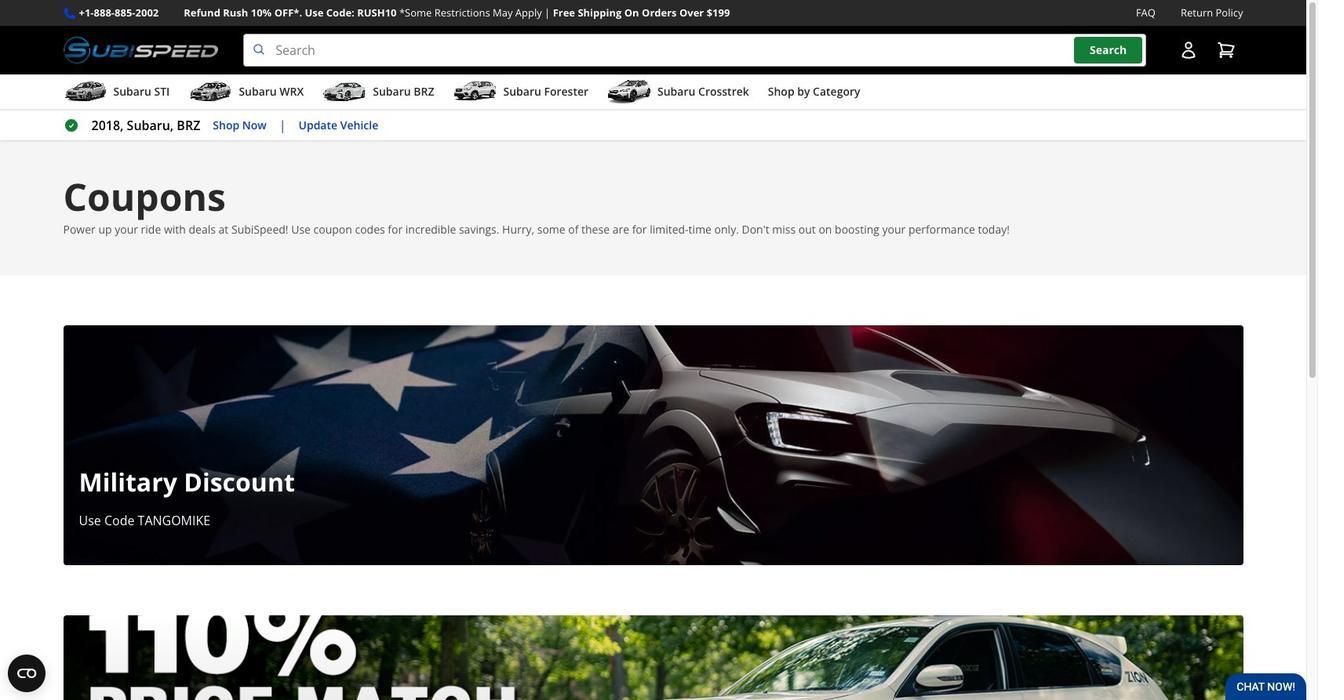 Task type: describe. For each thing, give the bounding box(es) containing it.
a subaru sti thumbnail image image
[[63, 80, 107, 104]]

open widget image
[[8, 655, 46, 693]]

a subaru crosstrek thumbnail image image
[[607, 80, 651, 104]]

search input field
[[243, 34, 1146, 67]]



Task type: vqa. For each thing, say whether or not it's contained in the screenshot.
Update
no



Task type: locate. For each thing, give the bounding box(es) containing it.
a subaru forester thumbnail image image
[[453, 80, 497, 104]]

subispeed logo image
[[63, 34, 218, 67]]

a subaru brz thumbnail image image
[[323, 80, 367, 104]]

a subaru wrx thumbnail image image
[[189, 80, 233, 104]]



